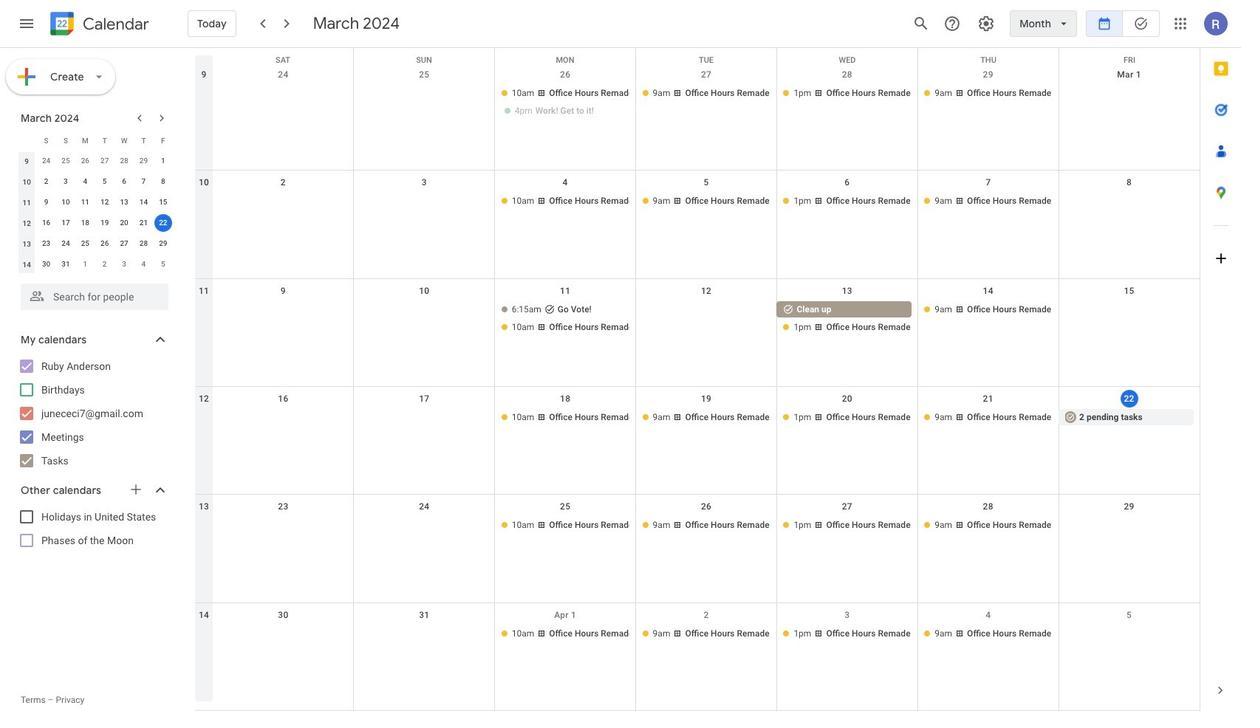 Task type: locate. For each thing, give the bounding box(es) containing it.
8 element
[[154, 173, 172, 191]]

Search for people text field
[[30, 284, 160, 310]]

calendar element
[[47, 9, 149, 41]]

14 element
[[135, 194, 153, 211]]

april 1 element
[[76, 256, 94, 274]]

24 element
[[57, 235, 75, 253]]

my calendars list
[[3, 355, 183, 473]]

february 26 element
[[76, 152, 94, 170]]

tab list
[[1201, 48, 1242, 670]]

19 element
[[96, 214, 114, 232]]

None search field
[[0, 278, 183, 310]]

settings menu image
[[978, 15, 996, 33]]

31 element
[[57, 256, 75, 274]]

row group
[[17, 151, 173, 275]]

add other calendars image
[[129, 483, 143, 497]]

cell
[[213, 85, 354, 120], [354, 85, 495, 120], [495, 85, 636, 120], [1059, 85, 1200, 120], [213, 193, 354, 211], [354, 193, 495, 211], [1059, 193, 1200, 211], [153, 213, 173, 234], [213, 301, 354, 337], [354, 301, 495, 337], [495, 301, 636, 337], [636, 301, 777, 337], [777, 301, 918, 337], [1059, 301, 1200, 337], [213, 410, 354, 427], [354, 410, 495, 427], [213, 518, 354, 535], [354, 518, 495, 535], [1059, 518, 1200, 535], [213, 626, 354, 644], [354, 626, 495, 644], [1059, 626, 1200, 644]]

6 element
[[115, 173, 133, 191]]

main drawer image
[[18, 15, 35, 33]]

heading
[[80, 15, 149, 33]]

1 element
[[154, 152, 172, 170]]

april 4 element
[[135, 256, 153, 274]]

9 element
[[37, 194, 55, 211]]

25 element
[[76, 235, 94, 253]]

15 element
[[154, 194, 172, 211]]

row
[[195, 48, 1200, 70], [195, 63, 1200, 171], [17, 130, 173, 151], [17, 151, 173, 171], [195, 171, 1200, 279], [17, 171, 173, 192], [17, 192, 173, 213], [17, 213, 173, 234], [17, 234, 173, 254], [17, 254, 173, 275], [195, 279, 1200, 387], [195, 387, 1200, 495], [195, 495, 1200, 604], [195, 604, 1200, 712]]

grid
[[195, 48, 1200, 712]]

heading inside calendar element
[[80, 15, 149, 33]]

column header
[[17, 130, 36, 151]]

4 element
[[76, 173, 94, 191]]



Task type: vqa. For each thing, say whether or not it's contained in the screenshot.
the 11 element
yes



Task type: describe. For each thing, give the bounding box(es) containing it.
april 3 element
[[115, 256, 133, 274]]

3 element
[[57, 173, 75, 191]]

20 element
[[115, 214, 133, 232]]

28 element
[[135, 235, 153, 253]]

30 element
[[37, 256, 55, 274]]

february 29 element
[[135, 152, 153, 170]]

february 28 element
[[115, 152, 133, 170]]

18 element
[[76, 214, 94, 232]]

other calendars list
[[3, 506, 183, 553]]

11 element
[[76, 194, 94, 211]]

29 element
[[154, 235, 172, 253]]

13 element
[[115, 194, 133, 211]]

16 element
[[37, 214, 55, 232]]

february 27 element
[[96, 152, 114, 170]]

april 2 element
[[96, 256, 114, 274]]

17 element
[[57, 214, 75, 232]]

column header inside march 2024 grid
[[17, 130, 36, 151]]

5 element
[[96, 173, 114, 191]]

21 element
[[135, 214, 153, 232]]

march 2024 grid
[[14, 130, 173, 275]]

12 element
[[96, 194, 114, 211]]

february 25 element
[[57, 152, 75, 170]]

april 5 element
[[154, 256, 172, 274]]

cell inside row group
[[153, 213, 173, 234]]

2 element
[[37, 173, 55, 191]]

february 24 element
[[37, 152, 55, 170]]

row group inside march 2024 grid
[[17, 151, 173, 275]]

27 element
[[115, 235, 133, 253]]

23 element
[[37, 235, 55, 253]]

22, today element
[[154, 214, 172, 232]]

10 element
[[57, 194, 75, 211]]

7 element
[[135, 173, 153, 191]]

26 element
[[96, 235, 114, 253]]



